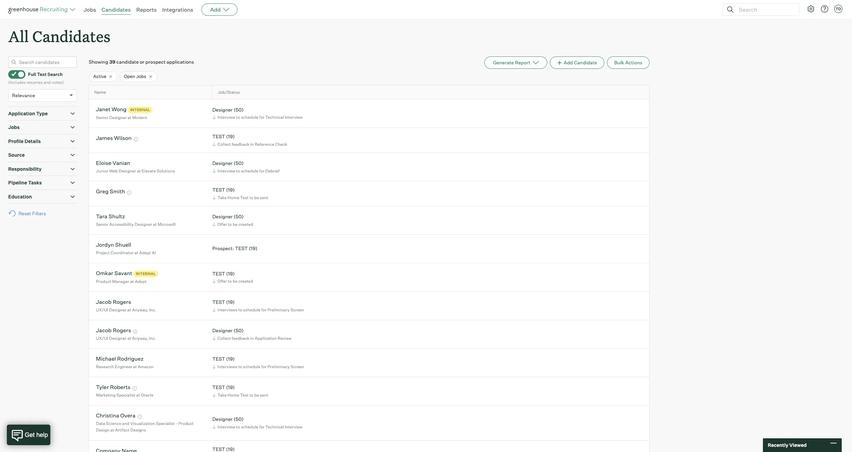 Task type: describe. For each thing, give the bounding box(es) containing it.
jacob for jacob rogers ux/ui designer at anyway, inc.
[[96, 299, 112, 306]]

generate
[[494, 60, 514, 66]]

at down the tyler roberts has been in take home test for more than 7 days "icon"
[[136, 393, 140, 398]]

wilson
[[114, 135, 132, 142]]

designer (50) interview to schedule for technical interview for christina overa
[[212, 417, 303, 430]]

to for senior designer at modern
[[236, 115, 240, 120]]

michael rodriguez link
[[96, 356, 144, 364]]

schedule for rodriguez
[[243, 365, 261, 370]]

full text search (includes resumes and notes)
[[8, 72, 64, 85]]

ai
[[152, 251, 156, 256]]

designer (50) offer to be created
[[212, 214, 253, 227]]

designer (50) interview to schedule for debrief
[[212, 161, 280, 174]]

jobs link
[[84, 6, 96, 13]]

(50) for jacob rogers
[[234, 328, 244, 334]]

and inside 'data science and visualization specialist - product design at artifact designs'
[[122, 422, 129, 427]]

collect for designer
[[218, 336, 231, 341]]

test (19) interviews to schedule for preliminary screen for rodriguez
[[212, 357, 304, 370]]

collect feedback in application review link
[[211, 336, 293, 342]]

open jobs
[[124, 74, 146, 79]]

greenhouse recruiting image
[[8, 5, 70, 14]]

responsibility
[[8, 166, 42, 172]]

2 test (19) take home test to be sent from the top
[[212, 385, 268, 398]]

(50) for janet wong
[[234, 107, 244, 113]]

internal for janet wong
[[130, 108, 150, 112]]

designer up test (19)
[[212, 417, 233, 423]]

review
[[278, 336, 292, 341]]

(50) inside designer (50) interview to schedule for debrief
[[234, 161, 244, 166]]

bulk actions
[[615, 60, 643, 66]]

add candidate
[[564, 60, 597, 66]]

collect feedback in reference check link
[[211, 141, 289, 148]]

artifact
[[115, 428, 130, 433]]

rogers for jacob rogers ux/ui designer at anyway, inc.
[[113, 299, 131, 306]]

janet wong
[[96, 106, 127, 113]]

adept inside jordyn shuell project coordinator at adept ai
[[139, 251, 151, 256]]

omkar savant
[[96, 270, 132, 277]]

at inside tara shultz senior accessibility designer at microsoft
[[153, 222, 157, 227]]

to for data science and visualization specialist - product design at artifact designs
[[236, 425, 240, 430]]

reset filters
[[19, 211, 46, 217]]

design
[[96, 428, 110, 433]]

(50) inside designer (50) offer to be created
[[234, 214, 244, 220]]

1 senior from the top
[[96, 115, 109, 120]]

james
[[96, 135, 113, 142]]

offer for designer
[[218, 222, 227, 227]]

for for rodriguez
[[262, 365, 267, 370]]

generate report
[[494, 60, 531, 66]]

viewed
[[790, 443, 807, 449]]

omkar
[[96, 270, 113, 277]]

oracle
[[141, 393, 153, 398]]

jordyn shuell project coordinator at adept ai
[[96, 242, 156, 256]]

notes)
[[52, 80, 64, 85]]

jacob rogers
[[96, 328, 131, 334]]

0 horizontal spatial product
[[96, 279, 111, 285]]

resumes
[[27, 80, 43, 85]]

interviews to schedule for preliminary screen link for rodriguez
[[211, 364, 306, 371]]

1 jacob rogers link from the top
[[96, 299, 131, 307]]

created for (50)
[[239, 222, 253, 227]]

in for (19)
[[250, 142, 254, 147]]

2 ux/ui from the top
[[96, 336, 108, 341]]

actions
[[626, 60, 643, 66]]

or
[[140, 59, 145, 65]]

all
[[8, 26, 29, 46]]

elevate
[[142, 169, 156, 174]]

interview to schedule for technical interview link for christina overa
[[211, 424, 305, 431]]

michael rodriguez research engineer at amazon
[[96, 356, 154, 370]]

candidate
[[574, 60, 597, 66]]

rodriguez
[[117, 356, 144, 363]]

collect for test
[[218, 142, 231, 147]]

active
[[93, 74, 106, 79]]

interviews to schedule for preliminary screen link for rogers
[[211, 307, 306, 314]]

(50) for christina overa
[[234, 417, 244, 423]]

jacob rogers has been in application review for more than 5 days image
[[132, 330, 139, 334]]

prospect
[[146, 59, 166, 65]]

recently viewed
[[768, 443, 807, 449]]

greg smith link
[[96, 188, 125, 196]]

0 horizontal spatial jobs
[[8, 125, 20, 130]]

2 anyway, from the top
[[132, 336, 148, 341]]

-
[[176, 422, 178, 427]]

reference
[[255, 142, 274, 147]]

tyler roberts link
[[96, 384, 131, 392]]

interviews for michael rodriguez
[[218, 365, 238, 370]]

2 sent from the top
[[260, 393, 268, 398]]

visualization
[[130, 422, 155, 427]]

test (19) offer to be created
[[212, 271, 253, 284]]

james wilson link
[[96, 135, 132, 143]]

designer inside 'jacob rogers ux/ui designer at anyway, inc.'
[[109, 308, 127, 313]]

prospect:
[[212, 246, 234, 252]]

generate report button
[[485, 57, 548, 69]]

search
[[48, 72, 63, 77]]

0 vertical spatial application
[[8, 111, 35, 116]]

pipeline tasks
[[8, 180, 42, 186]]

details
[[24, 138, 41, 144]]

showing 39 candidate or prospect applications
[[89, 59, 194, 65]]

checkmark image
[[11, 72, 16, 77]]

data science and visualization specialist - product design at artifact designs
[[96, 422, 194, 433]]

job/status
[[218, 90, 240, 95]]

offer for test
[[218, 279, 227, 284]]

report
[[515, 60, 531, 66]]

for for vanian
[[259, 169, 265, 174]]

amazon
[[138, 365, 154, 370]]

candidate reports are now available! apply filters and select "view in app" element
[[485, 57, 548, 69]]

1 test (19) take home test to be sent from the top
[[212, 187, 268, 201]]

shultz
[[109, 213, 125, 220]]

applications
[[167, 59, 194, 65]]

add for add candidate
[[564, 60, 573, 66]]

(includes
[[8, 80, 26, 85]]

type
[[36, 111, 48, 116]]

interview to schedule for technical interview link for janet wong
[[211, 114, 305, 121]]

christina overa has been in technical interview for more than 14 days image
[[137, 416, 143, 420]]

christina overa link
[[96, 413, 136, 421]]

debrief
[[266, 169, 280, 174]]

2 take home test to be sent link from the top
[[211, 393, 270, 399]]

prospect: test (19)
[[212, 246, 258, 252]]

1 vertical spatial adept
[[135, 279, 147, 285]]

integrations link
[[162, 6, 193, 13]]

christina overa
[[96, 413, 136, 420]]

(19) inside test (19) offer to be created
[[226, 271, 235, 277]]

test (19)
[[212, 447, 235, 453]]

2 home from the top
[[228, 393, 239, 398]]

vanian
[[113, 160, 130, 167]]

for for rogers
[[262, 308, 267, 313]]

michael
[[96, 356, 116, 363]]

filters
[[32, 211, 46, 217]]

junior
[[96, 169, 108, 174]]

tara shultz link
[[96, 213, 125, 221]]

test (19) interviews to schedule for preliminary screen for rogers
[[212, 300, 304, 313]]

james wilson has been in reference check for more than 10 days image
[[133, 138, 139, 142]]

offer to be created link for (50)
[[211, 221, 255, 228]]

bulk
[[615, 60, 625, 66]]

to for ux/ui designer at anyway, inc.
[[238, 308, 242, 313]]



Task type: vqa. For each thing, say whether or not it's contained in the screenshot.
top Take
yes



Task type: locate. For each thing, give the bounding box(es) containing it.
offer to be created link for (19)
[[211, 279, 255, 285]]

created for (19)
[[239, 279, 253, 284]]

designer inside designer (50) offer to be created
[[212, 214, 233, 220]]

to for junior web designer at elevate solutions
[[236, 169, 240, 174]]

1 take home test to be sent link from the top
[[211, 195, 270, 201]]

1 vertical spatial ux/ui
[[96, 336, 108, 341]]

1 vertical spatial take home test to be sent link
[[211, 393, 270, 399]]

internal
[[130, 108, 150, 112], [136, 272, 156, 277]]

screen for michael rodriguez
[[291, 365, 304, 370]]

jacob up the ux/ui designer at anyway, inc.
[[96, 328, 112, 334]]

offer inside designer (50) offer to be created
[[218, 222, 227, 227]]

at
[[128, 115, 131, 120], [137, 169, 141, 174], [153, 222, 157, 227], [135, 251, 138, 256], [130, 279, 134, 285], [127, 308, 131, 313], [127, 336, 131, 341], [133, 365, 137, 370], [136, 393, 140, 398], [110, 428, 114, 433]]

to inside designer (50) offer to be created
[[228, 222, 232, 227]]

at left microsoft
[[153, 222, 157, 227]]

td button
[[835, 5, 843, 13]]

designer up 'interview to schedule for debrief' link
[[212, 161, 233, 166]]

designer up collect feedback in application review 'link'
[[212, 328, 233, 334]]

anyway,
[[132, 308, 148, 313], [132, 336, 148, 341]]

1 vertical spatial internal
[[136, 272, 156, 277]]

eloise vanian link
[[96, 160, 130, 168]]

tasks
[[28, 180, 42, 186]]

to
[[236, 115, 240, 120], [236, 169, 240, 174], [250, 195, 253, 201], [228, 222, 232, 227], [228, 279, 232, 284], [238, 308, 242, 313], [238, 365, 242, 370], [250, 393, 253, 398], [236, 425, 240, 430]]

jacob for jacob rogers
[[96, 328, 112, 334]]

(50) inside designer (50) collect feedback in application review
[[234, 328, 244, 334]]

1 anyway, from the top
[[132, 308, 148, 313]]

jacob rogers link up the ux/ui designer at anyway, inc.
[[96, 328, 131, 335]]

preliminary up review
[[268, 308, 290, 313]]

1 vertical spatial designer (50) interview to schedule for technical interview
[[212, 417, 303, 430]]

1 vertical spatial add
[[564, 60, 573, 66]]

0 horizontal spatial specialist
[[117, 393, 135, 398]]

0 vertical spatial created
[[239, 222, 253, 227]]

(50) up collect feedback in application review 'link'
[[234, 328, 244, 334]]

0 vertical spatial take
[[218, 195, 227, 201]]

1 vertical spatial collect
[[218, 336, 231, 341]]

0 horizontal spatial and
[[44, 80, 51, 85]]

2 collect from the top
[[218, 336, 231, 341]]

0 vertical spatial screen
[[291, 308, 304, 313]]

2 take from the top
[[218, 393, 227, 398]]

(50) down job/status
[[234, 107, 244, 113]]

designer down 'jacob rogers'
[[109, 336, 127, 341]]

1 vertical spatial feedback
[[232, 336, 250, 341]]

1 preliminary from the top
[[268, 308, 290, 313]]

0 vertical spatial jacob
[[96, 299, 112, 306]]

and inside full text search (includes resumes and notes)
[[44, 80, 51, 85]]

1 feedback from the top
[[232, 142, 250, 147]]

feedback inside designer (50) collect feedback in application review
[[232, 336, 250, 341]]

product inside 'data science and visualization specialist - product design at artifact designs'
[[179, 422, 194, 427]]

1 jacob from the top
[[96, 299, 112, 306]]

2 senior from the top
[[96, 222, 109, 227]]

1 vertical spatial test (19) interviews to schedule for preliminary screen
[[212, 357, 304, 370]]

0 vertical spatial feedback
[[232, 142, 250, 147]]

1 vertical spatial rogers
[[113, 328, 131, 334]]

created inside designer (50) offer to be created
[[239, 222, 253, 227]]

2 test from the top
[[240, 393, 249, 398]]

feedback for (50)
[[232, 336, 250, 341]]

(50)
[[234, 107, 244, 113], [234, 161, 244, 166], [234, 214, 244, 220], [234, 328, 244, 334], [234, 417, 244, 423]]

designer inside tara shultz senior accessibility designer at microsoft
[[135, 222, 152, 227]]

feedback inside test (19) collect feedback in reference check
[[232, 142, 250, 147]]

1 vertical spatial product
[[179, 422, 194, 427]]

at up 'jacob rogers'
[[127, 308, 131, 313]]

technical for christina overa
[[266, 425, 284, 430]]

designer down job/status
[[212, 107, 233, 113]]

in inside designer (50) collect feedback in application review
[[250, 336, 254, 341]]

adept
[[139, 251, 151, 256], [135, 279, 147, 285]]

at right 'manager' on the bottom left of the page
[[130, 279, 134, 285]]

manager
[[112, 279, 129, 285]]

application down relevance
[[8, 111, 35, 116]]

screen
[[291, 308, 304, 313], [291, 365, 304, 370]]

at inside eloise vanian junior web designer at elevate solutions
[[137, 169, 141, 174]]

jordyn
[[96, 242, 114, 249]]

savant
[[114, 270, 132, 277]]

open
[[124, 74, 135, 79]]

rogers inside 'jacob rogers ux/ui designer at anyway, inc.'
[[113, 299, 131, 306]]

interviews to schedule for preliminary screen link up designer (50) collect feedback in application review
[[211, 307, 306, 314]]

0 vertical spatial interviews to schedule for preliminary screen link
[[211, 307, 306, 314]]

0 vertical spatial adept
[[139, 251, 151, 256]]

for inside designer (50) interview to schedule for debrief
[[259, 169, 265, 174]]

2 created from the top
[[239, 279, 253, 284]]

2 jacob rogers link from the top
[[96, 328, 131, 335]]

overa
[[120, 413, 136, 420]]

designer inside designer (50) interview to schedule for debrief
[[212, 161, 233, 166]]

0 vertical spatial interview to schedule for technical interview link
[[211, 114, 305, 121]]

interviews to schedule for preliminary screen link down collect feedback in application review 'link'
[[211, 364, 306, 371]]

1 offer to be created link from the top
[[211, 221, 255, 228]]

pipeline
[[8, 180, 27, 186]]

jordyn shuell link
[[96, 242, 131, 250]]

rogers for jacob rogers
[[113, 328, 131, 334]]

specialist left -
[[156, 422, 175, 427]]

preliminary for jacob rogers
[[268, 308, 290, 313]]

smith
[[110, 188, 125, 195]]

be inside test (19) offer to be created
[[233, 279, 238, 284]]

created
[[239, 222, 253, 227], [239, 279, 253, 284]]

created inside test (19) offer to be created
[[239, 279, 253, 284]]

1 (50) from the top
[[234, 107, 244, 113]]

0 vertical spatial jacob rogers link
[[96, 299, 131, 307]]

offer to be created link down prospect: test (19)
[[211, 279, 255, 285]]

rogers down product manager at adept
[[113, 299, 131, 306]]

ux/ui up 'jacob rogers'
[[96, 308, 108, 313]]

interview inside designer (50) interview to schedule for debrief
[[218, 169, 235, 174]]

0 vertical spatial jobs
[[84, 6, 96, 13]]

designer inside eloise vanian junior web designer at elevate solutions
[[119, 169, 136, 174]]

product
[[96, 279, 111, 285], [179, 422, 194, 427]]

accessibility
[[109, 222, 134, 227]]

inc.
[[149, 308, 156, 313], [149, 336, 156, 341]]

for
[[259, 115, 265, 120], [259, 169, 265, 174], [262, 308, 267, 313], [262, 365, 267, 370], [259, 425, 265, 430]]

4 (50) from the top
[[234, 328, 244, 334]]

jacob rogers link
[[96, 299, 131, 307], [96, 328, 131, 335]]

offer down the prospect:
[[218, 279, 227, 284]]

schedule for rogers
[[243, 308, 261, 313]]

jobs
[[84, 6, 96, 13], [136, 74, 146, 79], [8, 125, 20, 130]]

2 technical from the top
[[266, 425, 284, 430]]

0 vertical spatial inc.
[[149, 308, 156, 313]]

at inside 'jacob rogers ux/ui designer at anyway, inc.'
[[127, 308, 131, 313]]

designer up 'jacob rogers'
[[109, 308, 127, 313]]

1 vertical spatial interviews
[[218, 365, 238, 370]]

interview for junior web designer at elevate solutions
[[218, 169, 235, 174]]

2 interview to schedule for technical interview link from the top
[[211, 424, 305, 431]]

1 vertical spatial created
[[239, 279, 253, 284]]

2 horizontal spatial jobs
[[136, 74, 146, 79]]

to inside test (19) offer to be created
[[228, 279, 232, 284]]

0 vertical spatial offer
[[218, 222, 227, 227]]

and down text at the top left of the page
[[44, 80, 51, 85]]

1 vertical spatial application
[[255, 336, 277, 341]]

name
[[94, 90, 106, 95]]

1 test (19) interviews to schedule for preliminary screen from the top
[[212, 300, 304, 313]]

in for (50)
[[250, 336, 254, 341]]

designer up the prospect:
[[212, 214, 233, 220]]

screen up review
[[291, 308, 304, 313]]

senior down 'tara'
[[96, 222, 109, 227]]

schedule
[[241, 115, 259, 120], [241, 169, 259, 174], [243, 308, 261, 313], [243, 365, 261, 370], [241, 425, 259, 430]]

internal for omkar savant
[[136, 272, 156, 277]]

0 vertical spatial take home test to be sent link
[[211, 195, 270, 201]]

0 vertical spatial technical
[[266, 115, 284, 120]]

0 vertical spatial sent
[[260, 195, 268, 201]]

at inside michael rodriguez research engineer at amazon
[[133, 365, 137, 370]]

adept right 'manager' on the bottom left of the page
[[135, 279, 147, 285]]

offer
[[218, 222, 227, 227], [218, 279, 227, 284]]

1 home from the top
[[228, 195, 239, 201]]

in inside test (19) collect feedback in reference check
[[250, 142, 254, 147]]

jacob rogers link down 'manager' on the bottom left of the page
[[96, 299, 131, 307]]

designs
[[130, 428, 146, 433]]

(50) up test (19)
[[234, 417, 244, 423]]

2 offer to be created link from the top
[[211, 279, 255, 285]]

1 interviews from the top
[[218, 308, 238, 313]]

0 vertical spatial test
[[240, 195, 249, 201]]

solutions
[[157, 169, 175, 174]]

2 jacob from the top
[[96, 328, 112, 334]]

2 offer from the top
[[218, 279, 227, 284]]

candidates right jobs link
[[102, 6, 131, 13]]

rogers up the ux/ui designer at anyway, inc.
[[113, 328, 131, 334]]

0 vertical spatial candidates
[[102, 6, 131, 13]]

tyler
[[96, 384, 109, 391]]

feedback for (19)
[[232, 142, 250, 147]]

offer inside test (19) offer to be created
[[218, 279, 227, 284]]

engineer
[[115, 365, 132, 370]]

1 test from the top
[[240, 195, 249, 201]]

eloise vanian junior web designer at elevate solutions
[[96, 160, 175, 174]]

at left elevate
[[137, 169, 141, 174]]

education
[[8, 194, 32, 200]]

1 vertical spatial technical
[[266, 425, 284, 430]]

to for product manager at adept
[[228, 279, 232, 284]]

designer down wong
[[109, 115, 127, 120]]

sent
[[260, 195, 268, 201], [260, 393, 268, 398]]

1 designer (50) interview to schedule for technical interview from the top
[[212, 107, 303, 120]]

janet
[[96, 106, 111, 113]]

omkar savant link
[[96, 270, 132, 278]]

jacob down product manager at adept
[[96, 299, 112, 306]]

1 horizontal spatial jobs
[[84, 6, 96, 13]]

2 feedback from the top
[[232, 336, 250, 341]]

0 vertical spatial test (19) take home test to be sent
[[212, 187, 268, 201]]

1 horizontal spatial and
[[122, 422, 129, 427]]

1 collect from the top
[[218, 142, 231, 147]]

1 vertical spatial specialist
[[156, 422, 175, 427]]

0 vertical spatial ux/ui
[[96, 308, 108, 313]]

1 sent from the top
[[260, 195, 268, 201]]

project
[[96, 251, 110, 256]]

at left modern
[[128, 115, 131, 120]]

0 vertical spatial anyway,
[[132, 308, 148, 313]]

web
[[109, 169, 118, 174]]

senior designer at modern
[[96, 115, 147, 120]]

interviews for jacob rogers
[[218, 308, 238, 313]]

preliminary for michael rodriguez
[[268, 365, 290, 370]]

1 vertical spatial and
[[122, 422, 129, 427]]

microsoft
[[158, 222, 176, 227]]

test (19) interviews to schedule for preliminary screen down collect feedback in application review 'link'
[[212, 357, 304, 370]]

1 vertical spatial home
[[228, 393, 239, 398]]

1 vertical spatial inc.
[[149, 336, 156, 341]]

senior inside tara shultz senior accessibility designer at microsoft
[[96, 222, 109, 227]]

1 rogers from the top
[[113, 299, 131, 306]]

schedule inside designer (50) interview to schedule for debrief
[[241, 169, 259, 174]]

1 horizontal spatial add
[[564, 60, 573, 66]]

0 vertical spatial collect
[[218, 142, 231, 147]]

schedule for vanian
[[241, 169, 259, 174]]

data
[[96, 422, 105, 427]]

2 screen from the top
[[291, 365, 304, 370]]

1 vertical spatial jobs
[[136, 74, 146, 79]]

and up artifact
[[122, 422, 129, 427]]

2 interviews to schedule for preliminary screen link from the top
[[211, 364, 306, 371]]

reset filters button
[[8, 207, 49, 220]]

0 vertical spatial specialist
[[117, 393, 135, 398]]

test (19) interviews to schedule for preliminary screen up designer (50) collect feedback in application review
[[212, 300, 304, 313]]

science
[[106, 422, 121, 427]]

39
[[109, 59, 115, 65]]

1 technical from the top
[[266, 115, 284, 120]]

interview to schedule for debrief link
[[211, 168, 281, 174]]

jobs right open
[[136, 74, 146, 79]]

internal down ai at the left bottom
[[136, 272, 156, 277]]

wong
[[112, 106, 127, 113]]

(19) inside test (19) collect feedback in reference check
[[226, 134, 235, 140]]

be inside designer (50) offer to be created
[[233, 222, 238, 227]]

reports
[[136, 6, 157, 13]]

roberts
[[110, 384, 131, 391]]

at inside jordyn shuell project coordinator at adept ai
[[135, 251, 138, 256]]

offer to be created link up prospect: test (19)
[[211, 221, 255, 228]]

designer (50) interview to schedule for technical interview for janet wong
[[212, 107, 303, 120]]

1 ux/ui from the top
[[96, 308, 108, 313]]

at down 'jacob rogers'
[[127, 336, 131, 341]]

at down the rodriguez
[[133, 365, 137, 370]]

1 take from the top
[[218, 195, 227, 201]]

1 vertical spatial candidates
[[32, 26, 111, 46]]

add button
[[202, 3, 238, 16]]

tara
[[96, 213, 107, 220]]

profile details
[[8, 138, 41, 144]]

2 test (19) interviews to schedule for preliminary screen from the top
[[212, 357, 304, 370]]

christina
[[96, 413, 119, 420]]

ux/ui down 'jacob rogers'
[[96, 336, 108, 341]]

at inside 'data science and visualization specialist - product design at artifact designs'
[[110, 428, 114, 433]]

1 vertical spatial offer to be created link
[[211, 279, 255, 285]]

to for senior accessibility designer at microsoft
[[228, 222, 232, 227]]

inc. inside 'jacob rogers ux/ui designer at anyway, inc.'
[[149, 308, 156, 313]]

jacob inside 'jacob rogers ux/ui designer at anyway, inc.'
[[96, 299, 112, 306]]

collect inside test (19) collect feedback in reference check
[[218, 142, 231, 147]]

relevance option
[[12, 92, 35, 98]]

(50) up 'interview to schedule for debrief' link
[[234, 161, 244, 166]]

0 vertical spatial home
[[228, 195, 239, 201]]

0 vertical spatial in
[[250, 142, 254, 147]]

1 interview to schedule for technical interview link from the top
[[211, 114, 305, 121]]

0 vertical spatial interviews
[[218, 308, 238, 313]]

take home test to be sent link
[[211, 195, 270, 201], [211, 393, 270, 399]]

0 vertical spatial rogers
[[113, 299, 131, 306]]

tyler roberts has been in take home test for more than 7 days image
[[132, 387, 138, 391]]

jobs left candidates link
[[84, 6, 96, 13]]

product down "omkar"
[[96, 279, 111, 285]]

1 in from the top
[[250, 142, 254, 147]]

2 inc. from the top
[[149, 336, 156, 341]]

preliminary down review
[[268, 365, 290, 370]]

1 vertical spatial interview to schedule for technical interview link
[[211, 424, 305, 431]]

check
[[275, 142, 287, 147]]

1 interviews to schedule for preliminary screen link from the top
[[211, 307, 306, 314]]

0 vertical spatial internal
[[130, 108, 150, 112]]

relevance
[[12, 92, 35, 98]]

1 offer from the top
[[218, 222, 227, 227]]

0 vertical spatial offer to be created link
[[211, 221, 255, 228]]

1 created from the top
[[239, 222, 253, 227]]

2 rogers from the top
[[113, 328, 131, 334]]

td button
[[833, 3, 844, 14]]

1 vertical spatial sent
[[260, 393, 268, 398]]

screen for jacob rogers
[[291, 308, 304, 313]]

application left review
[[255, 336, 277, 341]]

1 horizontal spatial product
[[179, 422, 194, 427]]

add
[[210, 6, 221, 13], [564, 60, 573, 66]]

1 vertical spatial test
[[240, 393, 249, 398]]

ux/ui inside 'jacob rogers ux/ui designer at anyway, inc.'
[[96, 308, 108, 313]]

2 interviews from the top
[[218, 365, 238, 370]]

senior down "janet"
[[96, 115, 109, 120]]

add for add
[[210, 6, 221, 13]]

1 horizontal spatial specialist
[[156, 422, 175, 427]]

test (19) collect feedback in reference check
[[212, 134, 287, 147]]

anyway, inside 'jacob rogers ux/ui designer at anyway, inc.'
[[132, 308, 148, 313]]

designer inside designer (50) collect feedback in application review
[[212, 328, 233, 334]]

2 vertical spatial jobs
[[8, 125, 20, 130]]

greg smith has been in take home test for more than 7 days image
[[126, 191, 132, 195]]

to for research engineer at amazon
[[238, 365, 242, 370]]

0 vertical spatial preliminary
[[268, 308, 290, 313]]

screen down review
[[291, 365, 304, 370]]

adept left ai at the left bottom
[[139, 251, 151, 256]]

product right -
[[179, 422, 194, 427]]

test inside test (19) offer to be created
[[212, 271, 225, 277]]

designer (50) collect feedback in application review
[[212, 328, 292, 341]]

in left reference
[[250, 142, 254, 147]]

1 vertical spatial offer
[[218, 279, 227, 284]]

1 vertical spatial jacob rogers link
[[96, 328, 131, 335]]

0 vertical spatial senior
[[96, 115, 109, 120]]

1 vertical spatial interviews to schedule for preliminary screen link
[[211, 364, 306, 371]]

1 inc. from the top
[[149, 308, 156, 313]]

designer down the vanian
[[119, 169, 136, 174]]

collect
[[218, 142, 231, 147], [218, 336, 231, 341]]

(50) up prospect: test (19)
[[234, 214, 244, 220]]

at down science at bottom left
[[110, 428, 114, 433]]

configure image
[[807, 5, 816, 13]]

designer
[[212, 107, 233, 113], [109, 115, 127, 120], [212, 161, 233, 166], [119, 169, 136, 174], [212, 214, 233, 220], [135, 222, 152, 227], [109, 308, 127, 313], [212, 328, 233, 334], [109, 336, 127, 341], [212, 417, 233, 423]]

application inside designer (50) collect feedback in application review
[[255, 336, 277, 341]]

Search text field
[[738, 5, 793, 15]]

offer up the prospect:
[[218, 222, 227, 227]]

janet wong link
[[96, 106, 127, 114]]

0 horizontal spatial add
[[210, 6, 221, 13]]

td
[[836, 7, 842, 11]]

specialist
[[117, 393, 135, 398], [156, 422, 175, 427]]

shuell
[[115, 242, 131, 249]]

2 designer (50) interview to schedule for technical interview from the top
[[212, 417, 303, 430]]

in left review
[[250, 336, 254, 341]]

interview for senior designer at modern
[[218, 115, 235, 120]]

1 vertical spatial take
[[218, 393, 227, 398]]

marketing
[[96, 393, 116, 398]]

0 horizontal spatial application
[[8, 111, 35, 116]]

1 vertical spatial anyway,
[[132, 336, 148, 341]]

specialist inside 'data science and visualization specialist - product design at artifact designs'
[[156, 422, 175, 427]]

internal up modern
[[130, 108, 150, 112]]

5 (50) from the top
[[234, 417, 244, 423]]

2 (50) from the top
[[234, 161, 244, 166]]

test
[[240, 195, 249, 201], [240, 393, 249, 398]]

1 screen from the top
[[291, 308, 304, 313]]

Search candidates field
[[8, 57, 77, 68]]

technical for janet wong
[[266, 115, 284, 120]]

0 vertical spatial designer (50) interview to schedule for technical interview
[[212, 107, 303, 120]]

bulk actions link
[[607, 57, 650, 69]]

1 vertical spatial test (19) take home test to be sent
[[212, 385, 268, 398]]

test
[[212, 134, 225, 140], [212, 187, 225, 193], [235, 246, 248, 252], [212, 271, 225, 277], [212, 300, 225, 306], [212, 357, 225, 363], [212, 385, 225, 391], [212, 447, 225, 453]]

jacob
[[96, 299, 112, 306], [96, 328, 112, 334]]

jobs up profile
[[8, 125, 20, 130]]

interview for data science and visualization specialist - product design at artifact designs
[[218, 425, 235, 430]]

2 in from the top
[[250, 336, 254, 341]]

to inside designer (50) interview to schedule for debrief
[[236, 169, 240, 174]]

at right coordinator
[[135, 251, 138, 256]]

1 vertical spatial screen
[[291, 365, 304, 370]]

1 horizontal spatial application
[[255, 336, 277, 341]]

candidates down jobs link
[[32, 26, 111, 46]]

collect inside designer (50) collect feedback in application review
[[218, 336, 231, 341]]

0 vertical spatial and
[[44, 80, 51, 85]]

integrations
[[162, 6, 193, 13]]

test inside test (19) collect feedback in reference check
[[212, 134, 225, 140]]

1 vertical spatial in
[[250, 336, 254, 341]]

preliminary
[[268, 308, 290, 313], [268, 365, 290, 370]]

tara shultz senior accessibility designer at microsoft
[[96, 213, 176, 227]]

1 vertical spatial jacob
[[96, 328, 112, 334]]

anyway, down the jacob rogers has been in application review for more than 5 days image
[[132, 336, 148, 341]]

add inside popup button
[[210, 6, 221, 13]]

0 vertical spatial product
[[96, 279, 111, 285]]

anyway, up the jacob rogers has been in application review for more than 5 days image
[[132, 308, 148, 313]]

0 vertical spatial add
[[210, 6, 221, 13]]

candidate
[[116, 59, 139, 65]]

3 (50) from the top
[[234, 214, 244, 220]]

1 vertical spatial senior
[[96, 222, 109, 227]]

designer right accessibility
[[135, 222, 152, 227]]

1 vertical spatial preliminary
[[268, 365, 290, 370]]

specialist down 'roberts'
[[117, 393, 135, 398]]

2 preliminary from the top
[[268, 365, 290, 370]]

and
[[44, 80, 51, 85], [122, 422, 129, 427]]

0 vertical spatial test (19) interviews to schedule for preliminary screen
[[212, 300, 304, 313]]



